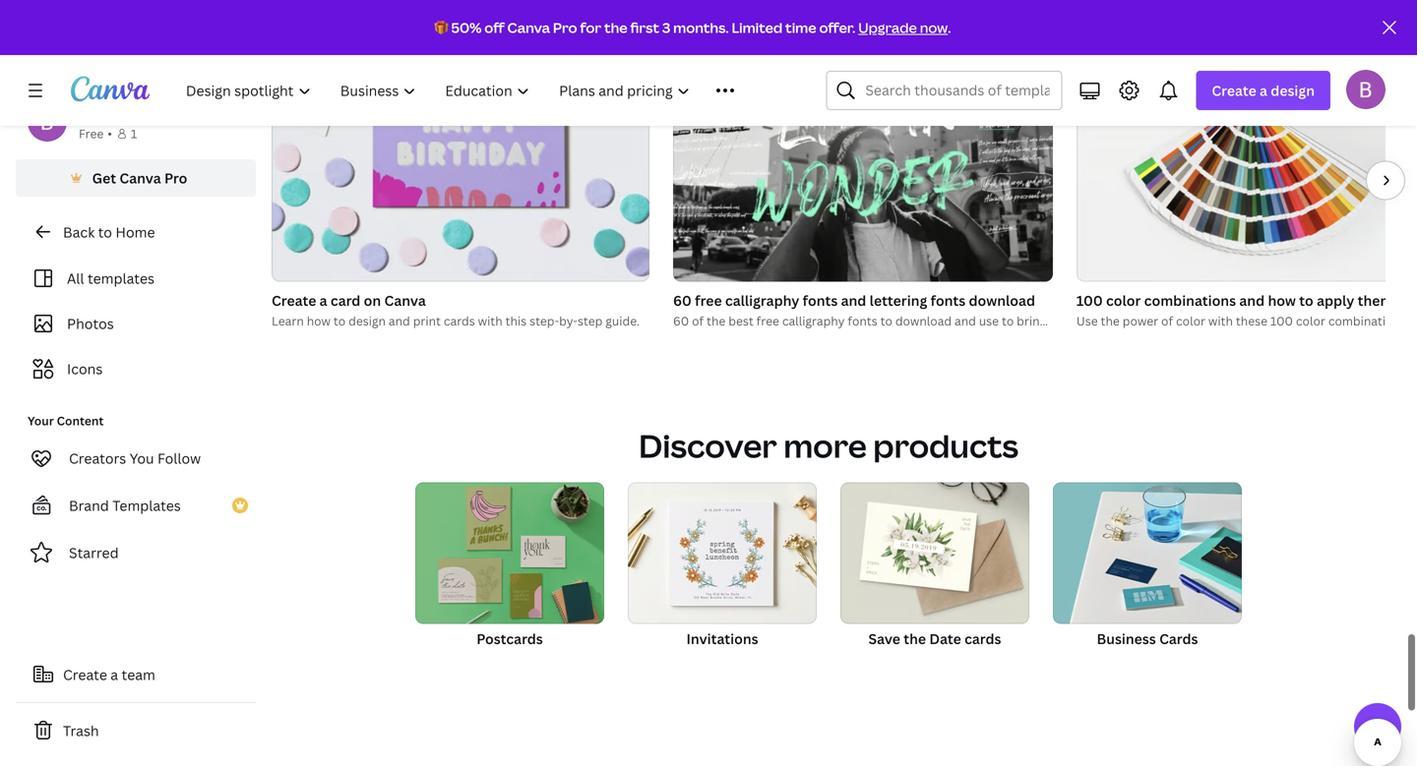Task type: describe. For each thing, give the bounding box(es) containing it.
business cards
[[1097, 630, 1198, 649]]

home
[[116, 223, 155, 242]]

create a card on canva link
[[272, 290, 650, 312]]

lettering
[[870, 292, 927, 310]]

0 horizontal spatial color
[[1106, 292, 1141, 310]]

1 vertical spatial cards
[[965, 630, 1001, 649]]

100 color combinations and how to apply them to y use the power of color with these 100 color combination ide
[[1077, 292, 1417, 329]]

60 free calligraphy fonts and lettering fonts download 60 of the best free calligraphy fonts to download and use to bring charm to your thank you card designs.
[[673, 292, 1266, 329]]

create for create a design
[[1212, 81, 1257, 100]]

invitations
[[686, 630, 758, 649]]

🎁
[[435, 18, 448, 37]]

back to home link
[[16, 213, 256, 252]]

templates
[[112, 497, 181, 515]]

pro inside button
[[164, 169, 187, 188]]

to left y
[[1396, 292, 1411, 310]]

upgrade
[[858, 18, 917, 37]]

create for create a team
[[63, 666, 107, 685]]

1 horizontal spatial pro
[[553, 18, 577, 37]]

limited
[[732, 18, 783, 37]]

postcards link
[[415, 483, 604, 670]]

100 color combinations and how to apply them to your designs image
[[1077, 30, 1417, 282]]

on
[[364, 292, 381, 310]]

1 vertical spatial download
[[896, 313, 952, 329]]

time
[[786, 18, 817, 37]]

templates
[[88, 269, 154, 288]]

card inside create a card on canva learn how to design and print cards with this step-by-step guide.
[[331, 292, 361, 310]]

icons link
[[28, 350, 244, 388]]

to right the use
[[1002, 313, 1014, 329]]

get canva pro
[[92, 169, 187, 188]]

trash
[[63, 722, 99, 741]]

3
[[662, 18, 671, 37]]

a for team
[[111, 666, 118, 685]]

combination
[[1329, 313, 1401, 329]]

back to home
[[63, 223, 155, 242]]

invitations image
[[628, 483, 817, 625]]

with inside create a card on canva learn how to design and print cards with this step-by-step guide.
[[478, 313, 503, 329]]

the left date
[[904, 630, 926, 649]]

bring
[[1017, 313, 1046, 329]]

to down the lettering at the right of the page
[[881, 313, 893, 329]]

offer.
[[819, 18, 856, 37]]

first
[[630, 18, 659, 37]]

business cards image
[[1053, 483, 1242, 625]]

months.
[[673, 18, 729, 37]]

1 60 from the top
[[673, 292, 692, 310]]

the inside "60 free calligraphy fonts and lettering fonts download 60 of the best free calligraphy fonts to download and use to bring charm to your thank you card designs."
[[707, 313, 726, 329]]

design inside create a card on canva learn how to design and print cards with this step-by-step guide.
[[349, 313, 386, 329]]

a for card
[[320, 292, 327, 310]]

trash link
[[16, 712, 256, 751]]

icons
[[67, 360, 103, 378]]

photos
[[67, 314, 114, 333]]

canva inside button
[[119, 169, 161, 188]]

brand templates link
[[16, 486, 256, 526]]

combinations
[[1144, 292, 1236, 310]]

save the date cards
[[869, 630, 1001, 649]]

you
[[130, 449, 154, 468]]

free
[[79, 125, 104, 142]]

charm
[[1049, 313, 1086, 329]]

60 free calligraphy fonts and lettering fonts download link
[[673, 290, 1053, 312]]

of inside 100 color combinations and how to apply them to y use the power of color with these 100 color combination ide
[[1161, 313, 1173, 329]]

discover
[[639, 425, 777, 468]]

off
[[485, 18, 505, 37]]

postcards image
[[415, 483, 604, 625]]

and left the use
[[955, 313, 976, 329]]

this
[[506, 313, 527, 329]]

all templates
[[67, 269, 154, 288]]

create a card on canva learn how to design and print cards with this step-by-step guide.
[[272, 292, 640, 329]]

create a team
[[63, 666, 155, 685]]

invitations link
[[628, 483, 817, 670]]

50%
[[451, 18, 482, 37]]

and inside 100 color combinations and how to apply them to y use the power of color with these 100 color combination ide
[[1240, 292, 1265, 310]]

photos link
[[28, 305, 244, 343]]

thank
[[1132, 313, 1164, 329]]

team
[[122, 666, 155, 685]]

all templates link
[[28, 260, 244, 297]]

and left the lettering at the right of the page
[[841, 292, 867, 310]]

0 horizontal spatial fonts
[[803, 292, 838, 310]]

0 vertical spatial download
[[969, 292, 1035, 310]]

creators you follow
[[69, 449, 201, 468]]

get
[[92, 169, 116, 188]]

your
[[1103, 313, 1129, 329]]

Search search field
[[866, 72, 1050, 109]]

canva inside create a card on canva learn how to design and print cards with this step-by-step guide.
[[384, 292, 426, 310]]

y
[[1414, 292, 1417, 310]]

1
[[131, 125, 137, 142]]

step
[[578, 313, 603, 329]]

with inside 100 color combinations and how to apply them to y use the power of color with these 100 color combination ide
[[1209, 313, 1233, 329]]

to right back
[[98, 223, 112, 242]]

by-
[[559, 313, 578, 329]]

follow
[[157, 449, 201, 468]]

print
[[413, 313, 441, 329]]



Task type: vqa. For each thing, say whether or not it's contained in the screenshot.
2nd group
no



Task type: locate. For each thing, give the bounding box(es) containing it.
100 color combinations and how to apply them to y link
[[1077, 290, 1417, 312]]

1 vertical spatial pro
[[164, 169, 187, 188]]

save
[[869, 630, 901, 649]]

design left bob builder 'icon'
[[1271, 81, 1315, 100]]

1 horizontal spatial create
[[272, 292, 316, 310]]

and
[[841, 292, 867, 310], [1240, 292, 1265, 310], [389, 313, 410, 329], [955, 313, 976, 329]]

brand templates
[[69, 497, 181, 515]]

top level navigation element
[[173, 71, 779, 110], [173, 71, 779, 110]]

1 vertical spatial a
[[320, 292, 327, 310]]

1 vertical spatial create
[[272, 292, 316, 310]]

1 horizontal spatial a
[[320, 292, 327, 310]]

2 vertical spatial create
[[63, 666, 107, 685]]

design
[[1271, 81, 1315, 100], [349, 313, 386, 329]]

and inside create a card on canva learn how to design and print cards with this step-by-step guide.
[[389, 313, 410, 329]]

create a design button
[[1196, 71, 1331, 110]]

0 horizontal spatial canva
[[119, 169, 161, 188]]

card down combinations
[[1191, 313, 1217, 329]]

1 horizontal spatial design
[[1271, 81, 1315, 100]]

you
[[1167, 313, 1188, 329]]

0 vertical spatial pro
[[553, 18, 577, 37]]

color
[[1106, 292, 1141, 310], [1176, 313, 1206, 329], [1296, 313, 1326, 329]]

design inside dropdown button
[[1271, 81, 1315, 100]]

apply
[[1317, 292, 1355, 310]]

save the date cards image
[[841, 483, 1030, 625]]

upgrade now button
[[858, 18, 948, 37]]

the right "for"
[[604, 18, 628, 37]]

0 horizontal spatial download
[[896, 313, 952, 329]]

business
[[1097, 630, 1156, 649]]

step-
[[530, 313, 559, 329]]

the inside 100 color combinations and how to apply them to y use the power of color with these 100 color combination ide
[[1101, 313, 1120, 329]]

content
[[57, 413, 104, 429]]

0 horizontal spatial card
[[331, 292, 361, 310]]

0 horizontal spatial create
[[63, 666, 107, 685]]

0 vertical spatial 60
[[673, 292, 692, 310]]

0 vertical spatial create
[[1212, 81, 1257, 100]]

all
[[67, 269, 84, 288]]

how inside create a card on canva learn how to design and print cards with this step-by-step guide.
[[307, 313, 331, 329]]

create a card on canva image
[[272, 30, 650, 282]]

1 horizontal spatial of
[[1161, 313, 1173, 329]]

calligraphy down 60 free calligraphy fonts and lettering fonts download 'link'
[[782, 313, 845, 329]]

pro left "for"
[[553, 18, 577, 37]]

the
[[604, 18, 628, 37], [707, 313, 726, 329], [1101, 313, 1120, 329], [904, 630, 926, 649]]

date
[[930, 630, 961, 649]]

fonts right the lettering at the right of the page
[[931, 292, 966, 310]]

get canva pro button
[[16, 159, 256, 197]]

cards inside create a card on canva learn how to design and print cards with this step-by-step guide.
[[444, 313, 475, 329]]

0 horizontal spatial design
[[349, 313, 386, 329]]

pro up 'back to home' link
[[164, 169, 187, 188]]

designs.
[[1220, 313, 1266, 329]]

to left your
[[1088, 313, 1101, 329]]

download
[[969, 292, 1035, 310], [896, 313, 952, 329]]

a inside dropdown button
[[1260, 81, 1268, 100]]

1 vertical spatial calligraphy
[[782, 313, 845, 329]]

0 vertical spatial how
[[1268, 292, 1296, 310]]

to right learn
[[334, 313, 346, 329]]

card inside "60 free calligraphy fonts and lettering fonts download 60 of the best free calligraphy fonts to download and use to bring charm to your thank you card designs."
[[1191, 313, 1217, 329]]

.
[[948, 18, 951, 37]]

best
[[729, 313, 754, 329]]

1 of from the left
[[692, 313, 704, 329]]

how inside 100 color combinations and how to apply them to y use the power of color with these 100 color combination ide
[[1268, 292, 1296, 310]]

download down the lettering at the right of the page
[[896, 313, 952, 329]]

create a team button
[[16, 656, 256, 695]]

100 up use
[[1077, 292, 1103, 310]]

100 right these
[[1271, 313, 1293, 329]]

1 vertical spatial canva
[[119, 169, 161, 188]]

fonts left the lettering at the right of the page
[[803, 292, 838, 310]]

power
[[1123, 313, 1159, 329]]

🎁 50% off canva pro for the first 3 months. limited time offer. upgrade now .
[[435, 18, 951, 37]]

calligraphy
[[725, 292, 800, 310], [782, 313, 845, 329]]

business cards link
[[1053, 483, 1242, 670]]

1 horizontal spatial color
[[1176, 313, 1206, 329]]

2 vertical spatial a
[[111, 666, 118, 685]]

create
[[1212, 81, 1257, 100], [272, 292, 316, 310], [63, 666, 107, 685]]

your content
[[28, 413, 104, 429]]

ide
[[1403, 313, 1417, 329]]

1 horizontal spatial cards
[[965, 630, 1001, 649]]

0 horizontal spatial a
[[111, 666, 118, 685]]

to left 'apply'
[[1300, 292, 1314, 310]]

calligraphy up best at the right top of page
[[725, 292, 800, 310]]

color up your
[[1106, 292, 1141, 310]]

them
[[1358, 292, 1393, 310]]

create a design
[[1212, 81, 1315, 100]]

1 vertical spatial how
[[307, 313, 331, 329]]

these
[[1236, 313, 1268, 329]]

None search field
[[826, 71, 1062, 110]]

2 horizontal spatial canva
[[507, 18, 550, 37]]

2 with from the left
[[1209, 313, 1233, 329]]

fonts
[[803, 292, 838, 310], [931, 292, 966, 310], [848, 313, 878, 329]]

and up these
[[1240, 292, 1265, 310]]

use
[[1077, 313, 1098, 329]]

color down 'apply'
[[1296, 313, 1326, 329]]

a inside button
[[111, 666, 118, 685]]

postcards
[[477, 630, 543, 649]]

the left best at the right top of page
[[707, 313, 726, 329]]

0 vertical spatial a
[[1260, 81, 1268, 100]]

canva up print
[[384, 292, 426, 310]]

brand
[[69, 497, 109, 515]]

0 horizontal spatial of
[[692, 313, 704, 329]]

canva
[[507, 18, 550, 37], [119, 169, 161, 188], [384, 292, 426, 310]]

free •
[[79, 125, 112, 142]]

2 horizontal spatial fonts
[[931, 292, 966, 310]]

card left "on"
[[331, 292, 361, 310]]

2 60 from the top
[[673, 313, 689, 329]]

0 vertical spatial 100
[[1077, 292, 1103, 310]]

for
[[580, 18, 602, 37]]

discover more products
[[639, 425, 1019, 468]]

how left 'apply'
[[1268, 292, 1296, 310]]

your
[[28, 413, 54, 429]]

canva right off
[[507, 18, 550, 37]]

guide.
[[606, 313, 640, 329]]

create inside button
[[63, 666, 107, 685]]

create inside dropdown button
[[1212, 81, 1257, 100]]

cards right date
[[965, 630, 1001, 649]]

canva right get
[[119, 169, 161, 188]]

a for design
[[1260, 81, 1268, 100]]

learn
[[272, 313, 304, 329]]

products
[[873, 425, 1019, 468]]

create for create a card on canva learn how to design and print cards with this step-by-step guide.
[[272, 292, 316, 310]]

1 horizontal spatial how
[[1268, 292, 1296, 310]]

with left these
[[1209, 313, 1233, 329]]

1 horizontal spatial fonts
[[848, 313, 878, 329]]

design down "on"
[[349, 313, 386, 329]]

2 horizontal spatial color
[[1296, 313, 1326, 329]]

and left print
[[389, 313, 410, 329]]

to inside create a card on canva learn how to design and print cards with this step-by-step guide.
[[334, 313, 346, 329]]

how right learn
[[307, 313, 331, 329]]

0 horizontal spatial free
[[695, 292, 722, 310]]

0 horizontal spatial how
[[307, 313, 331, 329]]

color down combinations
[[1176, 313, 1206, 329]]

0 vertical spatial card
[[331, 292, 361, 310]]

now
[[920, 18, 948, 37]]

to
[[98, 223, 112, 242], [1300, 292, 1314, 310], [1396, 292, 1411, 310], [334, 313, 346, 329], [881, 313, 893, 329], [1002, 313, 1014, 329], [1088, 313, 1101, 329]]

1 vertical spatial design
[[349, 313, 386, 329]]

0 horizontal spatial 100
[[1077, 292, 1103, 310]]

1 vertical spatial free
[[757, 313, 779, 329]]

1 horizontal spatial card
[[1191, 313, 1217, 329]]

2 horizontal spatial a
[[1260, 81, 1268, 100]]

60 free calligraphy fonts and lettering fonts download image
[[673, 30, 1053, 282]]

1 horizontal spatial 100
[[1271, 313, 1293, 329]]

60
[[673, 292, 692, 310], [673, 313, 689, 329]]

pro
[[553, 18, 577, 37], [164, 169, 187, 188]]

1 horizontal spatial canva
[[384, 292, 426, 310]]

bob builder image
[[1347, 70, 1386, 109]]

1 vertical spatial 100
[[1271, 313, 1293, 329]]

cards
[[444, 313, 475, 329], [965, 630, 1001, 649]]

a
[[1260, 81, 1268, 100], [320, 292, 327, 310], [111, 666, 118, 685]]

0 horizontal spatial with
[[478, 313, 503, 329]]

of right power
[[1161, 313, 1173, 329]]

1 with from the left
[[478, 313, 503, 329]]

starred link
[[16, 533, 256, 573]]

0 vertical spatial cards
[[444, 313, 475, 329]]

of left best at the right top of page
[[692, 313, 704, 329]]

creators
[[69, 449, 126, 468]]

starred
[[69, 544, 119, 563]]

2 horizontal spatial create
[[1212, 81, 1257, 100]]

the right use
[[1101, 313, 1120, 329]]

save the date cards link
[[841, 483, 1030, 670]]

•
[[108, 125, 112, 142]]

with
[[478, 313, 503, 329], [1209, 313, 1233, 329]]

with left this
[[478, 313, 503, 329]]

creators you follow link
[[16, 439, 256, 478]]

download up the use
[[969, 292, 1035, 310]]

0 vertical spatial calligraphy
[[725, 292, 800, 310]]

back
[[63, 223, 95, 242]]

more
[[784, 425, 867, 468]]

1 horizontal spatial with
[[1209, 313, 1233, 329]]

0 horizontal spatial pro
[[164, 169, 187, 188]]

0 vertical spatial design
[[1271, 81, 1315, 100]]

1 vertical spatial card
[[1191, 313, 1217, 329]]

use
[[979, 313, 999, 329]]

fonts down 60 free calligraphy fonts and lettering fonts download 'link'
[[848, 313, 878, 329]]

a inside create a card on canva learn how to design and print cards with this step-by-step guide.
[[320, 292, 327, 310]]

0 vertical spatial free
[[695, 292, 722, 310]]

1 vertical spatial 60
[[673, 313, 689, 329]]

cards
[[1160, 630, 1198, 649]]

1 horizontal spatial free
[[757, 313, 779, 329]]

create inside create a card on canva learn how to design and print cards with this step-by-step guide.
[[272, 292, 316, 310]]

of
[[692, 313, 704, 329], [1161, 313, 1173, 329]]

of inside "60 free calligraphy fonts and lettering fonts download 60 of the best free calligraphy fonts to download and use to bring charm to your thank you card designs."
[[692, 313, 704, 329]]

0 vertical spatial canva
[[507, 18, 550, 37]]

2 vertical spatial canva
[[384, 292, 426, 310]]

0 horizontal spatial cards
[[444, 313, 475, 329]]

2 of from the left
[[1161, 313, 1173, 329]]

cards down create a card on canva link
[[444, 313, 475, 329]]

1 horizontal spatial download
[[969, 292, 1035, 310]]



